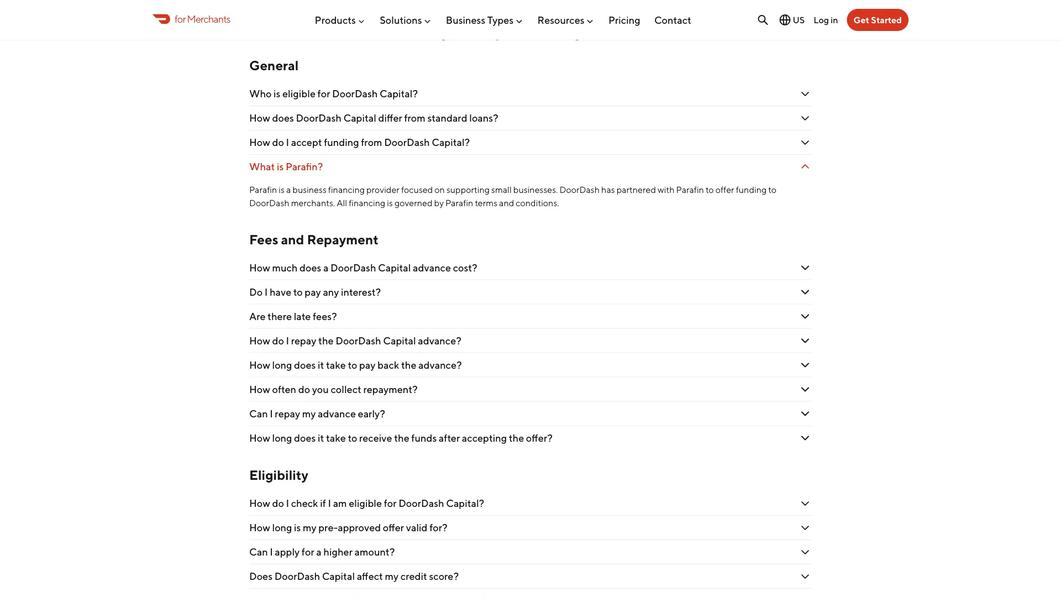 Task type: locate. For each thing, give the bounding box(es) containing it.
to
[[706, 185, 714, 195], [769, 185, 777, 195], [294, 286, 303, 298], [348, 359, 357, 371], [348, 432, 357, 444]]

parafin down what
[[249, 185, 277, 195]]

chevron down image for can i apply for a higher amount?
[[799, 546, 812, 559]]

pre-
[[319, 522, 338, 534]]

i left 'apply'
[[270, 547, 273, 558]]

6 chevron down image from the top
[[799, 359, 812, 372]]

4 how from the top
[[249, 335, 270, 347]]

it up you
[[318, 359, 324, 371]]

do up what is parafin? on the left of the page
[[272, 137, 284, 149]]

3 long from the top
[[272, 522, 292, 534]]

parafin right with
[[677, 185, 704, 195]]

products
[[315, 14, 356, 26]]

1 horizontal spatial offer
[[716, 185, 735, 195]]

it for pay
[[318, 359, 324, 371]]

7 how from the top
[[249, 432, 270, 444]]

3 how from the top
[[249, 262, 270, 274]]

chevron down image for general
[[799, 87, 812, 101]]

0 horizontal spatial parafin
[[249, 185, 277, 195]]

long up eligibility
[[272, 432, 292, 444]]

8 chevron down image from the top
[[799, 407, 812, 421]]

2 vertical spatial my
[[385, 571, 399, 583]]

solutions
[[380, 14, 422, 26]]

check
[[291, 498, 318, 510]]

resources link
[[538, 9, 595, 30]]

0 vertical spatial can
[[249, 408, 268, 420]]

is right who
[[274, 88, 281, 100]]

doordash down differ
[[384, 137, 430, 149]]

do for check
[[272, 498, 284, 510]]

0 vertical spatial take
[[326, 359, 346, 371]]

is for parafin?
[[277, 161, 284, 173]]

1 vertical spatial eligible
[[349, 498, 382, 510]]

0 vertical spatial advance?
[[418, 335, 462, 347]]

i right do
[[265, 286, 268, 298]]

does up 'accept'
[[272, 112, 294, 124]]

do down there
[[272, 335, 284, 347]]

0 horizontal spatial eligible
[[283, 88, 316, 100]]

0 vertical spatial financing
[[328, 185, 365, 195]]

amount?
[[355, 547, 395, 558]]

focused
[[401, 185, 433, 195]]

0 vertical spatial offer
[[716, 185, 735, 195]]

does up you
[[294, 359, 316, 371]]

standard
[[428, 112, 468, 124]]

business types
[[446, 14, 514, 26]]

from right differ
[[404, 112, 426, 124]]

long up 'apply'
[[272, 522, 292, 534]]

how for how much does a doordash capital advance cost?
[[249, 262, 270, 274]]

5 chevron down image from the top
[[799, 570, 812, 584]]

a up any
[[324, 262, 329, 274]]

businesses.
[[514, 185, 558, 195]]

it
[[318, 359, 324, 371], [318, 432, 324, 444]]

1 horizontal spatial eligible
[[349, 498, 382, 510]]

doordash left has
[[560, 185, 600, 195]]

1 vertical spatial it
[[318, 432, 324, 444]]

0 vertical spatial long
[[272, 359, 292, 371]]

advance
[[413, 262, 451, 274], [318, 408, 356, 420]]

1 chevron down image from the top
[[799, 112, 812, 125]]

can for can i repay my advance early?
[[249, 408, 268, 420]]

take up the how often do you collect repayment?
[[326, 359, 346, 371]]

doordash
[[332, 88, 378, 100], [296, 112, 342, 124], [384, 137, 430, 149], [560, 185, 600, 195], [249, 198, 290, 209], [331, 262, 376, 274], [336, 335, 381, 347], [399, 498, 444, 510], [275, 571, 320, 583]]

a
[[286, 185, 291, 195], [324, 262, 329, 274], [316, 547, 322, 558]]

1 horizontal spatial pay
[[359, 359, 376, 371]]

chevron down image
[[799, 112, 812, 125], [799, 160, 812, 174], [799, 286, 812, 299], [799, 310, 812, 323], [799, 334, 812, 348], [799, 359, 812, 372], [799, 383, 812, 396], [799, 407, 812, 421], [799, 432, 812, 445], [799, 522, 812, 535], [799, 546, 812, 559]]

1 vertical spatial can
[[249, 547, 268, 558]]

i down are there late fees?
[[286, 335, 289, 347]]

how
[[249, 112, 270, 124], [249, 137, 270, 149], [249, 262, 270, 274], [249, 335, 270, 347], [249, 359, 270, 371], [249, 384, 270, 395], [249, 432, 270, 444], [249, 498, 270, 510], [249, 522, 270, 534]]

2 vertical spatial a
[[316, 547, 322, 558]]

1 vertical spatial advance?
[[419, 359, 462, 371]]

0 horizontal spatial a
[[286, 185, 291, 195]]

doordash up fees
[[249, 198, 290, 209]]

asked
[[510, 17, 564, 40]]

eligible up approved
[[349, 498, 382, 510]]

eligible down general on the left of the page
[[283, 88, 316, 100]]

for?
[[430, 522, 448, 534]]

pay
[[305, 286, 321, 298], [359, 359, 376, 371]]

1 it from the top
[[318, 359, 324, 371]]

6 how from the top
[[249, 384, 270, 395]]

is for a
[[279, 185, 285, 195]]

eligibility
[[249, 468, 309, 483]]

0 vertical spatial and
[[499, 198, 514, 209]]

for right 'apply'
[[302, 547, 315, 558]]

parafin
[[249, 185, 277, 195], [677, 185, 704, 195], [446, 198, 474, 209]]

1 horizontal spatial funding
[[736, 185, 767, 195]]

does
[[272, 112, 294, 124], [300, 262, 322, 274], [294, 359, 316, 371], [294, 432, 316, 444]]

capital? down the 'standard'
[[432, 137, 470, 149]]

have
[[270, 286, 292, 298]]

3 chevron down image from the top
[[799, 286, 812, 299]]

1 how from the top
[[249, 112, 270, 124]]

1 vertical spatial take
[[326, 432, 346, 444]]

chevron down image
[[799, 87, 812, 101], [799, 136, 812, 149], [799, 261, 812, 275], [799, 497, 812, 511], [799, 570, 812, 584]]

1 vertical spatial financing
[[349, 198, 386, 209]]

advance down the how often do you collect repayment?
[[318, 408, 356, 420]]

1 vertical spatial and
[[281, 232, 304, 247]]

take down can i repay my advance early?
[[326, 432, 346, 444]]

9 chevron down image from the top
[[799, 432, 812, 445]]

business
[[446, 14, 486, 26]]

0 vertical spatial pay
[[305, 286, 321, 298]]

0 vertical spatial advance
[[413, 262, 451, 274]]

i
[[286, 137, 289, 149], [265, 286, 268, 298], [286, 335, 289, 347], [270, 408, 273, 420], [286, 498, 289, 510], [328, 498, 331, 510], [270, 547, 273, 558]]

financing down provider
[[349, 198, 386, 209]]

for up how long is my pre-approved offer valid for?
[[384, 498, 397, 510]]

1 vertical spatial offer
[[383, 522, 404, 534]]

my left pre-
[[303, 522, 317, 534]]

and
[[499, 198, 514, 209], [281, 232, 304, 247]]

how do i check if i am eligible for doordash capital?
[[249, 498, 485, 510]]

on
[[435, 185, 445, 195]]

doordash up how does doordash capital differ from standard loans?
[[332, 88, 378, 100]]

does for how much does a doordash capital advance cost?
[[300, 262, 322, 274]]

am
[[333, 498, 347, 510]]

my down you
[[302, 408, 316, 420]]

1 take from the top
[[326, 359, 346, 371]]

it down can i repay my advance early?
[[318, 432, 324, 444]]

fees?
[[313, 311, 337, 322]]

chevron down image for fees and repayment
[[799, 261, 812, 275]]

1 horizontal spatial advance
[[413, 262, 451, 274]]

repayment?
[[364, 384, 418, 395]]

parafin down supporting
[[446, 198, 474, 209]]

11 chevron down image from the top
[[799, 546, 812, 559]]

5 chevron down image from the top
[[799, 334, 812, 348]]

any
[[323, 286, 339, 298]]

my right affect
[[385, 571, 399, 583]]

merchants.
[[291, 198, 335, 209]]

10 chevron down image from the top
[[799, 522, 812, 535]]

is down what is parafin? on the left of the page
[[279, 185, 285, 195]]

1 vertical spatial long
[[272, 432, 292, 444]]

2 vertical spatial long
[[272, 522, 292, 534]]

doordash up 'accept'
[[296, 112, 342, 124]]

do left you
[[298, 384, 310, 395]]

my for advance
[[302, 408, 316, 420]]

offer
[[716, 185, 735, 195], [383, 522, 404, 534]]

eligible
[[283, 88, 316, 100], [349, 498, 382, 510]]

solutions link
[[380, 9, 432, 30]]

frequently
[[403, 17, 506, 40]]

for merchants link
[[153, 12, 230, 26]]

what
[[249, 161, 275, 173]]

capital? up for?
[[446, 498, 485, 510]]

pricing link
[[609, 9, 641, 30]]

4 chevron down image from the top
[[799, 497, 812, 511]]

does up "do i have to pay any interest?"
[[300, 262, 322, 274]]

does for how long does it take to receive the funds after accepting the offer?
[[294, 432, 316, 444]]

i down often
[[270, 408, 273, 420]]

2 how from the top
[[249, 137, 270, 149]]

and down small
[[499, 198, 514, 209]]

1 vertical spatial repay
[[275, 408, 300, 420]]

business
[[293, 185, 327, 195]]

capital
[[344, 112, 377, 124], [378, 262, 411, 274], [383, 335, 416, 347], [322, 571, 355, 583]]

financing up all
[[328, 185, 365, 195]]

4 chevron down image from the top
[[799, 310, 812, 323]]

repay
[[291, 335, 317, 347], [275, 408, 300, 420]]

3 chevron down image from the top
[[799, 261, 812, 275]]

1 can from the top
[[249, 408, 268, 420]]

repay down often
[[275, 408, 300, 420]]

0 vertical spatial capital?
[[380, 88, 418, 100]]

long
[[272, 359, 292, 371], [272, 432, 292, 444], [272, 522, 292, 534]]

0 vertical spatial a
[[286, 185, 291, 195]]

1 vertical spatial funding
[[736, 185, 767, 195]]

1 vertical spatial a
[[324, 262, 329, 274]]

pay left any
[[305, 286, 321, 298]]

do
[[249, 286, 263, 298]]

2 chevron down image from the top
[[799, 160, 812, 174]]

8 how from the top
[[249, 498, 270, 510]]

does down can i repay my advance early?
[[294, 432, 316, 444]]

is down provider
[[387, 198, 393, 209]]

you
[[312, 384, 329, 395]]

0 vertical spatial repay
[[291, 335, 317, 347]]

1 horizontal spatial from
[[404, 112, 426, 124]]

credit
[[401, 571, 427, 583]]

get started
[[854, 15, 903, 25]]

9 how from the top
[[249, 522, 270, 534]]

if
[[320, 498, 326, 510]]

capital up how do i accept funding from doordash capital? at left
[[344, 112, 377, 124]]

0 vertical spatial eligible
[[283, 88, 316, 100]]

7 chevron down image from the top
[[799, 383, 812, 396]]

repay down late
[[291, 335, 317, 347]]

2 long from the top
[[272, 432, 292, 444]]

1 vertical spatial advance
[[318, 408, 356, 420]]

chevron down image for are there late fees?
[[799, 310, 812, 323]]

pay left 'back'
[[359, 359, 376, 371]]

valid
[[406, 522, 428, 534]]

2 can from the top
[[249, 547, 268, 558]]

1 vertical spatial capital?
[[432, 137, 470, 149]]

2 take from the top
[[326, 432, 346, 444]]

long up often
[[272, 359, 292, 371]]

all
[[337, 198, 347, 209]]

frequently asked questions
[[403, 17, 659, 40]]

0 vertical spatial my
[[302, 408, 316, 420]]

doordash up valid
[[399, 498, 444, 510]]

chevron down image for what is parafin?
[[799, 160, 812, 174]]

a left higher
[[316, 547, 322, 558]]

who
[[249, 88, 272, 100]]

do for repay
[[272, 335, 284, 347]]

financing
[[328, 185, 365, 195], [349, 198, 386, 209]]

1 long from the top
[[272, 359, 292, 371]]

often
[[272, 384, 296, 395]]

i left 'accept'
[[286, 137, 289, 149]]

2 vertical spatial capital?
[[446, 498, 485, 510]]

0 horizontal spatial from
[[361, 137, 382, 149]]

from down how does doordash capital differ from standard loans?
[[361, 137, 382, 149]]

merchants
[[187, 13, 230, 25]]

advance left cost?
[[413, 262, 451, 274]]

can
[[249, 408, 268, 420], [249, 547, 268, 558]]

1 horizontal spatial and
[[499, 198, 514, 209]]

chevron down image for how do i repay the doordash capital advance?
[[799, 334, 812, 348]]

accepting
[[462, 432, 507, 444]]

is right what
[[277, 161, 284, 173]]

1 vertical spatial my
[[303, 522, 317, 534]]

the left the offer?
[[509, 432, 524, 444]]

a left business
[[286, 185, 291, 195]]

take for receive
[[326, 432, 346, 444]]

funding
[[324, 137, 359, 149], [736, 185, 767, 195]]

is down the check
[[294, 522, 301, 534]]

how much does a doordash capital advance cost?
[[249, 262, 478, 274]]

capital? up differ
[[380, 88, 418, 100]]

2 it from the top
[[318, 432, 324, 444]]

0 vertical spatial funding
[[324, 137, 359, 149]]

1 chevron down image from the top
[[799, 87, 812, 101]]

from for differ
[[404, 112, 426, 124]]

5 how from the top
[[249, 359, 270, 371]]

0 vertical spatial it
[[318, 359, 324, 371]]

capital?
[[380, 88, 418, 100], [432, 137, 470, 149], [446, 498, 485, 510]]

1 vertical spatial from
[[361, 137, 382, 149]]

and right fees
[[281, 232, 304, 247]]

do left the check
[[272, 498, 284, 510]]

back
[[378, 359, 399, 371]]

i left the check
[[286, 498, 289, 510]]

0 vertical spatial from
[[404, 112, 426, 124]]

how long is my pre-approved offer valid for?
[[249, 522, 448, 534]]

get
[[854, 15, 870, 25]]



Task type: vqa. For each thing, say whether or not it's contained in the screenshot.
Storefront
no



Task type: describe. For each thing, give the bounding box(es) containing it.
who is eligible for doordash capital?
[[249, 88, 418, 100]]

how for how do i accept funding from doordash capital?
[[249, 137, 270, 149]]

log in link
[[814, 15, 839, 25]]

by
[[434, 198, 444, 209]]

business types link
[[446, 9, 524, 30]]

take for pay
[[326, 359, 346, 371]]

funds
[[412, 432, 437, 444]]

has
[[602, 185, 615, 195]]

chevron down image for how does doordash capital differ from standard loans?
[[799, 112, 812, 125]]

collect
[[331, 384, 362, 395]]

fees
[[249, 232, 278, 247]]

how long does it take to receive the funds after accepting the offer?
[[249, 432, 553, 444]]

small
[[492, 185, 512, 195]]

repayment
[[307, 232, 379, 247]]

do i have to pay any interest?
[[249, 286, 381, 298]]

chevron down image for how long is my pre-approved offer valid for?
[[799, 522, 812, 535]]

how does doordash capital differ from standard loans?
[[249, 112, 499, 124]]

a inside parafin is a business financing provider focused on supporting small businesses. doordash has partnered with parafin to offer funding to doordash merchants. all financing is governed by parafin terms and conditions.
[[286, 185, 291, 195]]

accept
[[291, 137, 322, 149]]

for left merchants
[[175, 13, 186, 25]]

the right 'back'
[[401, 359, 417, 371]]

products link
[[315, 9, 366, 30]]

general
[[249, 58, 299, 74]]

it for receive
[[318, 432, 324, 444]]

doordash up interest?
[[331, 262, 376, 274]]

doordash up the how long does it take to pay back the advance?
[[336, 335, 381, 347]]

supporting
[[447, 185, 490, 195]]

there
[[268, 311, 292, 322]]

how for how do i check if i am eligible for doordash capital?
[[249, 498, 270, 510]]

long for how long is my pre-approved offer valid for?
[[272, 522, 292, 534]]

2 chevron down image from the top
[[799, 136, 812, 149]]

my for pre-
[[303, 522, 317, 534]]

can i repay my advance early?
[[249, 408, 385, 420]]

0 horizontal spatial pay
[[305, 286, 321, 298]]

1 vertical spatial pay
[[359, 359, 376, 371]]

fees and repayment
[[249, 232, 379, 247]]

1 horizontal spatial parafin
[[446, 198, 474, 209]]

resources
[[538, 14, 585, 26]]

are
[[249, 311, 266, 322]]

loans?
[[470, 112, 499, 124]]

how long does it take to pay back the advance?
[[249, 359, 462, 371]]

doordash down 'apply'
[[275, 571, 320, 583]]

0 horizontal spatial offer
[[383, 522, 404, 534]]

chevron down image for do i have to pay any interest?
[[799, 286, 812, 299]]

can for can i apply for a higher amount?
[[249, 547, 268, 558]]

capital up 'back'
[[383, 335, 416, 347]]

what is parafin?
[[249, 161, 323, 173]]

parafin is a business financing provider focused on supporting small businesses. doordash has partnered with parafin to offer funding to doordash merchants. all financing is governed by parafin terms and conditions.
[[249, 185, 777, 209]]

in
[[831, 15, 839, 25]]

the down fees?
[[319, 335, 334, 347]]

does
[[249, 571, 273, 583]]

globe line image
[[779, 13, 792, 27]]

chevron down image for can i repay my advance early?
[[799, 407, 812, 421]]

offer?
[[526, 432, 553, 444]]

0 horizontal spatial funding
[[324, 137, 359, 149]]

provider
[[367, 185, 400, 195]]

interest?
[[341, 286, 381, 298]]

early?
[[358, 408, 385, 420]]

cost?
[[453, 262, 478, 274]]

capital down higher
[[322, 571, 355, 583]]

late
[[294, 311, 311, 322]]

how do i repay the doordash capital advance?
[[249, 335, 462, 347]]

us
[[793, 15, 805, 25]]

higher
[[324, 547, 353, 558]]

parafin?
[[286, 161, 323, 173]]

conditions.
[[516, 198, 559, 209]]

started
[[872, 15, 903, 25]]

how do i accept funding from doordash capital?
[[249, 137, 470, 149]]

1 horizontal spatial a
[[316, 547, 322, 558]]

much
[[272, 262, 298, 274]]

how for how does doordash capital differ from standard loans?
[[249, 112, 270, 124]]

is for eligible
[[274, 88, 281, 100]]

does for how long does it take to pay back the advance?
[[294, 359, 316, 371]]

types
[[488, 14, 514, 26]]

log in
[[814, 15, 839, 25]]

partnered
[[617, 185, 656, 195]]

0 horizontal spatial and
[[281, 232, 304, 247]]

chevron down image for how long does it take to pay back the advance?
[[799, 359, 812, 372]]

approved
[[338, 522, 381, 534]]

do for accept
[[272, 137, 284, 149]]

capital up interest?
[[378, 262, 411, 274]]

how often do you collect repayment?
[[249, 384, 420, 395]]

how for how do i repay the doordash capital advance?
[[249, 335, 270, 347]]

2 horizontal spatial parafin
[[677, 185, 704, 195]]

does doordash capital affect my credit score?
[[249, 571, 461, 583]]

affect
[[357, 571, 383, 583]]

pricing
[[609, 14, 641, 26]]

how for how often do you collect repayment?
[[249, 384, 270, 395]]

2 horizontal spatial a
[[324, 262, 329, 274]]

offer inside parafin is a business financing provider focused on supporting small businesses. doordash has partnered with parafin to offer funding to doordash merchants. all financing is governed by parafin terms and conditions.
[[716, 185, 735, 195]]

are there late fees?
[[249, 311, 339, 322]]

i right if
[[328, 498, 331, 510]]

0 horizontal spatial advance
[[318, 408, 356, 420]]

apply
[[275, 547, 300, 558]]

governed
[[395, 198, 433, 209]]

chevron down image for how often do you collect repayment?
[[799, 383, 812, 396]]

how for how long does it take to receive the funds after accepting the offer?
[[249, 432, 270, 444]]

long for how long does it take to receive the funds after accepting the offer?
[[272, 432, 292, 444]]

receive
[[359, 432, 392, 444]]

long for how long does it take to pay back the advance?
[[272, 359, 292, 371]]

score?
[[429, 571, 459, 583]]

chevron down image for eligibility
[[799, 497, 812, 511]]

log
[[814, 15, 830, 25]]

from for funding
[[361, 137, 382, 149]]

how for how long is my pre-approved offer valid for?
[[249, 522, 270, 534]]

how for how long does it take to pay back the advance?
[[249, 359, 270, 371]]

after
[[439, 432, 460, 444]]

funding inside parafin is a business financing provider focused on supporting small businesses. doordash has partnered with parafin to offer funding to doordash merchants. all financing is governed by parafin terms and conditions.
[[736, 185, 767, 195]]

terms
[[475, 198, 498, 209]]

the left funds
[[394, 432, 410, 444]]

contact link
[[655, 9, 692, 30]]

and inside parafin is a business financing provider focused on supporting small businesses. doordash has partnered with parafin to offer funding to doordash merchants. all financing is governed by parafin terms and conditions.
[[499, 198, 514, 209]]

with
[[658, 185, 675, 195]]

chevron down image for how long does it take to receive the funds after accepting the offer?
[[799, 432, 812, 445]]

questions
[[568, 17, 659, 40]]

contact
[[655, 14, 692, 26]]

for up 'accept'
[[318, 88, 330, 100]]

differ
[[379, 112, 403, 124]]



